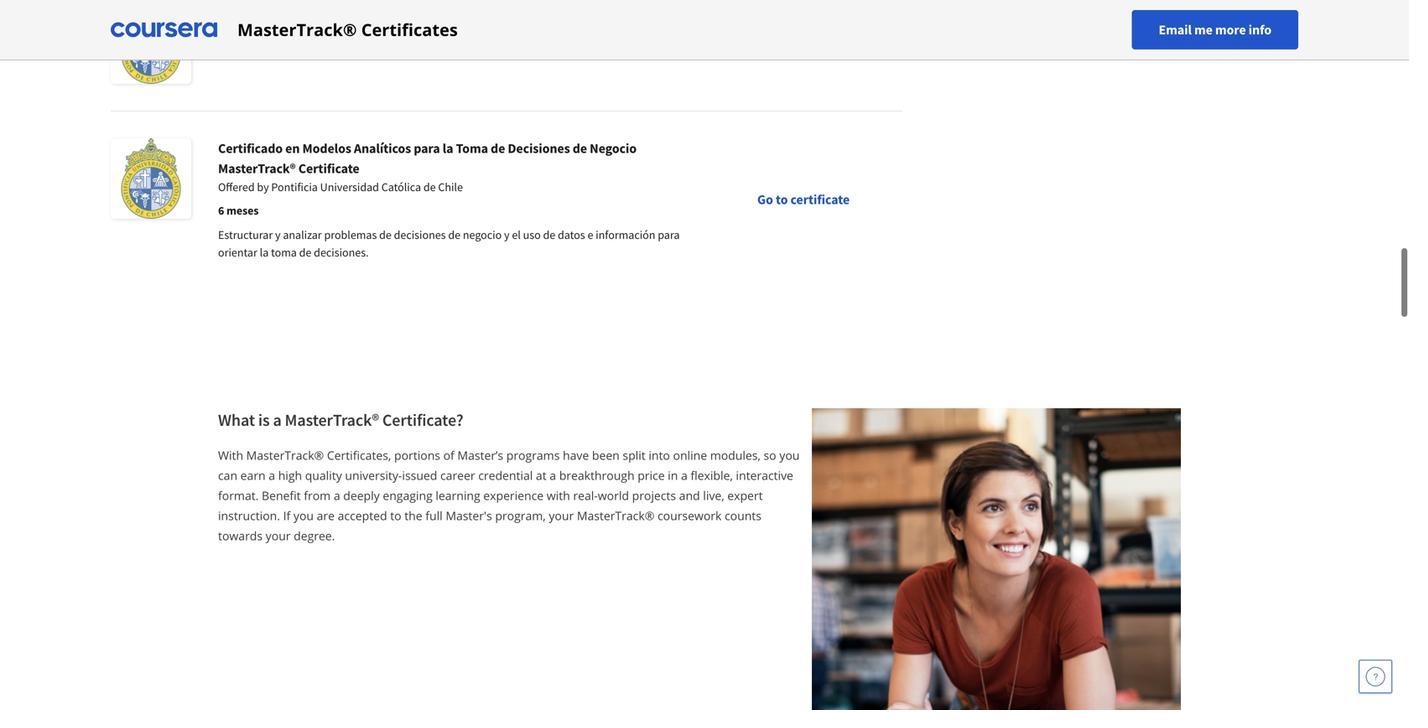 Task type: vqa. For each thing, say whether or not it's contained in the screenshot.
the bottom Universidad
yes



Task type: locate. For each thing, give the bounding box(es) containing it.
en
[[285, 5, 300, 22], [285, 140, 300, 157]]

your down the with
[[549, 508, 574, 524]]

university-
[[345, 468, 402, 484]]

projects
[[632, 488, 676, 504]]

offered inside certificado en introducción a la ciencia de datos mastertrack® mastertrack® certificate offered by pontificia universidad católica de chile
[[218, 44, 255, 60]]

with
[[547, 488, 570, 504]]

1 horizontal spatial you
[[780, 448, 800, 464]]

0 vertical spatial universidad
[[320, 44, 379, 60]]

en left modelos
[[285, 140, 300, 157]]

1 vertical spatial your
[[266, 528, 291, 544]]

earn
[[241, 468, 266, 484]]

para inside estructurar y analizar problemas de decisiones de negocio y el uso de datos e información para orientar la toma de decisiones.
[[658, 227, 680, 243]]

toma
[[456, 140, 488, 157]]

de up decisiones
[[424, 180, 436, 195]]

en left introducción
[[285, 5, 300, 22]]

1 offered from the top
[[218, 44, 255, 60]]

pontificia down mastertrack® certificates
[[271, 44, 318, 60]]

para
[[414, 140, 440, 157], [658, 227, 680, 243]]

email
[[1159, 21, 1192, 38]]

católica down analíticos
[[382, 180, 421, 195]]

1 vertical spatial you
[[294, 508, 314, 524]]

0 vertical spatial by
[[257, 44, 269, 60]]

a right at
[[550, 468, 556, 484]]

portions
[[394, 448, 441, 464]]

1 vertical spatial certificado
[[218, 140, 283, 157]]

2 horizontal spatial la
[[443, 140, 454, 157]]

1 by from the top
[[257, 44, 269, 60]]

1 vertical spatial universidad
[[320, 180, 379, 195]]

0 horizontal spatial certificate
[[218, 25, 279, 42]]

accepted
[[338, 508, 387, 524]]

1 vertical spatial certificate
[[299, 160, 360, 177]]

certificate inside certificado en introducción a la ciencia de datos mastertrack® mastertrack® certificate offered by pontificia universidad católica de chile
[[218, 25, 279, 42]]

to
[[776, 191, 788, 208], [390, 508, 402, 524]]

by inside certificado en modelos analíticos para la toma de decisiones de negocio mastertrack® certificate offered by pontificia universidad católica de chile 6 meses
[[257, 180, 269, 195]]

mastertrack®
[[501, 5, 579, 22], [581, 5, 659, 22], [238, 18, 357, 41], [218, 160, 296, 177], [285, 410, 379, 431], [246, 448, 324, 464], [577, 508, 655, 524]]

0 vertical spatial en
[[285, 5, 300, 22]]

0 vertical spatial offered
[[218, 44, 255, 60]]

analizar
[[283, 227, 322, 243]]

0 vertical spatial chile
[[438, 44, 463, 60]]

para right analíticos
[[414, 140, 440, 157]]

1 chile from the top
[[438, 44, 463, 60]]

certificado inside certificado en introducción a la ciencia de datos mastertrack® mastertrack® certificate offered by pontificia universidad católica de chile
[[218, 5, 283, 22]]

in
[[668, 468, 678, 484]]

0 vertical spatial para
[[414, 140, 440, 157]]

0 horizontal spatial para
[[414, 140, 440, 157]]

real-
[[574, 488, 598, 504]]

de down "certificates"
[[424, 44, 436, 60]]

2 certificado from the top
[[218, 140, 283, 157]]

católica inside certificado en introducción a la ciencia de datos mastertrack® mastertrack® certificate offered by pontificia universidad católica de chile
[[382, 44, 421, 60]]

chile
[[438, 44, 463, 60], [438, 180, 463, 195]]

price
[[638, 468, 665, 484]]

help center image
[[1366, 667, 1386, 687]]

1 horizontal spatial y
[[504, 227, 510, 243]]

para right "información"
[[658, 227, 680, 243]]

de left negocio on the top of the page
[[573, 140, 587, 157]]

0 vertical spatial pontificia
[[271, 44, 318, 60]]

2 y from the left
[[504, 227, 510, 243]]

info
[[1249, 21, 1272, 38]]

credential
[[479, 468, 533, 484]]

1 vertical spatial pontificia
[[271, 180, 318, 195]]

certificado
[[218, 5, 283, 22], [218, 140, 283, 157]]

2 vertical spatial la
[[260, 245, 269, 260]]

with mastertrack® certificates, portions of master's programs have been split into online modules, so you can earn a high quality university-issued career credential at a breakthrough price in a flexible, interactive format. benefit from a deeply engaging learning experience with real-world projects and live, expert instruction. if you are accepted to the full master's program, your mastertrack® coursework counts towards your degree.
[[218, 448, 800, 544]]

you right so
[[780, 448, 800, 464]]

universidad down mastertrack® certificates
[[320, 44, 379, 60]]

1 horizontal spatial your
[[549, 508, 574, 524]]

you
[[780, 448, 800, 464], [294, 508, 314, 524]]

uso
[[523, 227, 541, 243]]

a right from at bottom
[[334, 488, 340, 504]]

información
[[596, 227, 656, 243]]

go to certificate
[[758, 191, 850, 208]]

1 horizontal spatial to
[[776, 191, 788, 208]]

certificate inside certificado en modelos analíticos para la toma de decisiones de negocio mastertrack® certificate offered by pontificia universidad católica de chile 6 meses
[[299, 160, 360, 177]]

1 vertical spatial católica
[[382, 180, 421, 195]]

1 vertical spatial para
[[658, 227, 680, 243]]

negocio
[[463, 227, 502, 243]]

1 vertical spatial la
[[443, 140, 454, 157]]

2 by from the top
[[257, 180, 269, 195]]

universidad down modelos
[[320, 180, 379, 195]]

can
[[218, 468, 238, 484]]

6
[[218, 203, 224, 218]]

la inside certificado en modelos analíticos para la toma de decisiones de negocio mastertrack® certificate offered by pontificia universidad católica de chile 6 meses
[[443, 140, 454, 157]]

more
[[1216, 21, 1247, 38]]

universidad inside certificado en introducción a la ciencia de datos mastertrack® mastertrack® certificate offered by pontificia universidad católica de chile
[[320, 44, 379, 60]]

estructurar y analizar problemas de decisiones de negocio y el uso de datos e información para orientar la toma de decisiones.
[[218, 227, 680, 260]]

0 horizontal spatial y
[[275, 227, 281, 243]]

at
[[536, 468, 547, 484]]

católica
[[382, 44, 421, 60], [382, 180, 421, 195]]

what
[[218, 410, 255, 431]]

certificado inside certificado en modelos analíticos para la toma de decisiones de negocio mastertrack® certificate offered by pontificia universidad católica de chile 6 meses
[[218, 140, 283, 157]]

0 vertical spatial la
[[390, 5, 400, 22]]

a left high
[[269, 468, 275, 484]]

universidad
[[320, 44, 379, 60], [320, 180, 379, 195]]

instruction.
[[218, 508, 280, 524]]

el
[[512, 227, 521, 243]]

2 pontificia universidad católica de chile image from the top
[[111, 138, 191, 219]]

2 en from the top
[[285, 140, 300, 157]]

chile inside certificado en modelos analíticos para la toma de decisiones de negocio mastertrack® certificate offered by pontificia universidad católica de chile 6 meses
[[438, 180, 463, 195]]

with
[[218, 448, 243, 464]]

de
[[448, 5, 463, 22], [424, 44, 436, 60], [491, 140, 505, 157], [573, 140, 587, 157], [424, 180, 436, 195], [379, 227, 392, 243], [448, 227, 461, 243], [543, 227, 556, 243], [299, 245, 312, 260]]

quality
[[305, 468, 342, 484]]

1 vertical spatial by
[[257, 180, 269, 195]]

analíticos
[[354, 140, 411, 157]]

0 vertical spatial certificado
[[218, 5, 283, 22]]

certificates
[[361, 18, 458, 41]]

expert
[[728, 488, 763, 504]]

1 universidad from the top
[[320, 44, 379, 60]]

pontificia
[[271, 44, 318, 60], [271, 180, 318, 195]]

to inside with mastertrack® certificates, portions of master's programs have been split into online modules, so you can earn a high quality university-issued career credential at a breakthrough price in a flexible, interactive format. benefit from a deeply engaging learning experience with real-world projects and live, expert instruction. if you are accepted to the full master's program, your mastertrack® coursework counts towards your degree.
[[390, 508, 402, 524]]

chile down toma
[[438, 180, 463, 195]]

1 vertical spatial pontificia universidad católica de chile image
[[111, 138, 191, 219]]

católica down "certificates"
[[382, 44, 421, 60]]

1 pontificia universidad católica de chile image from the top
[[111, 3, 191, 84]]

0 vertical spatial católica
[[382, 44, 421, 60]]

pontificia up analizar
[[271, 180, 318, 195]]

y left el
[[504, 227, 510, 243]]

universidad inside certificado en modelos analíticos para la toma de decisiones de negocio mastertrack® certificate offered by pontificia universidad católica de chile 6 meses
[[320, 180, 379, 195]]

1 vertical spatial offered
[[218, 180, 255, 195]]

2 universidad from the top
[[320, 180, 379, 195]]

to right go
[[776, 191, 788, 208]]

a left ciencia on the top left of the page
[[380, 5, 387, 22]]

what is a mastertrack® certificate?
[[218, 410, 464, 431]]

you right if
[[294, 508, 314, 524]]

y
[[275, 227, 281, 243], [504, 227, 510, 243]]

pontificia universidad católica de chile image
[[111, 3, 191, 84], [111, 138, 191, 219]]

0 vertical spatial pontificia universidad católica de chile image
[[111, 3, 191, 84]]

certificates,
[[327, 448, 391, 464]]

programs
[[507, 448, 560, 464]]

meses
[[227, 203, 259, 218]]

split
[[623, 448, 646, 464]]

1 pontificia from the top
[[271, 44, 318, 60]]

1 en from the top
[[285, 5, 300, 22]]

de left datos
[[448, 5, 463, 22]]

of
[[444, 448, 455, 464]]

0 horizontal spatial la
[[260, 245, 269, 260]]

offered
[[218, 44, 255, 60], [218, 180, 255, 195]]

certificado for offered
[[218, 5, 283, 22]]

2 católica from the top
[[382, 180, 421, 195]]

your
[[549, 508, 574, 524], [266, 528, 291, 544]]

interactive
[[736, 468, 794, 484]]

0 horizontal spatial to
[[390, 508, 402, 524]]

1 horizontal spatial certificate
[[299, 160, 360, 177]]

chile down "certificates"
[[438, 44, 463, 60]]

en inside certificado en introducción a la ciencia de datos mastertrack® mastertrack® certificate offered by pontificia universidad católica de chile
[[285, 5, 300, 22]]

your down if
[[266, 528, 291, 544]]

1 vertical spatial en
[[285, 140, 300, 157]]

2 pontificia from the top
[[271, 180, 318, 195]]

la
[[390, 5, 400, 22], [443, 140, 454, 157], [260, 245, 269, 260]]

1 vertical spatial chile
[[438, 180, 463, 195]]

mastertrack® certificates
[[238, 18, 458, 41]]

2 offered from the top
[[218, 180, 255, 195]]

1 horizontal spatial para
[[658, 227, 680, 243]]

to left the
[[390, 508, 402, 524]]

if
[[283, 508, 291, 524]]

1 y from the left
[[275, 227, 281, 243]]

a
[[380, 5, 387, 22], [273, 410, 282, 431], [269, 468, 275, 484], [550, 468, 556, 484], [681, 468, 688, 484], [334, 488, 340, 504]]

1 católica from the top
[[382, 44, 421, 60]]

en for modelos
[[285, 140, 300, 157]]

the
[[405, 508, 423, 524]]

1 certificado from the top
[[218, 5, 283, 22]]

y up toma
[[275, 227, 281, 243]]

0 horizontal spatial you
[[294, 508, 314, 524]]

1 horizontal spatial la
[[390, 5, 400, 22]]

en inside certificado en modelos analíticos para la toma de decisiones de negocio mastertrack® certificate offered by pontificia universidad católica de chile 6 meses
[[285, 140, 300, 157]]

from
[[304, 488, 331, 504]]

by
[[257, 44, 269, 60], [257, 180, 269, 195]]

master's
[[446, 508, 492, 524]]

0 vertical spatial to
[[776, 191, 788, 208]]

0 vertical spatial certificate
[[218, 25, 279, 42]]

2 chile from the top
[[438, 180, 463, 195]]

1 vertical spatial to
[[390, 508, 402, 524]]



Task type: describe. For each thing, give the bounding box(es) containing it.
program,
[[495, 508, 546, 524]]

are
[[317, 508, 335, 524]]

en for introducción
[[285, 5, 300, 22]]

certificate?
[[383, 410, 464, 431]]

flexible,
[[691, 468, 733, 484]]

introducción
[[303, 5, 377, 22]]

certificado en introducción a la ciencia de datos mastertrack® mastertrack® certificate offered by pontificia universidad católica de chile
[[218, 5, 659, 60]]

counts
[[725, 508, 762, 524]]

benefit
[[262, 488, 301, 504]]

problemas
[[324, 227, 377, 243]]

la inside certificado en introducción a la ciencia de datos mastertrack® mastertrack® certificate offered by pontificia universidad católica de chile
[[390, 5, 400, 22]]

decisiones
[[394, 227, 446, 243]]

estructurar
[[218, 227, 273, 243]]

world
[[598, 488, 629, 504]]

engaging
[[383, 488, 433, 504]]

a right in
[[681, 468, 688, 484]]

de right the uso
[[543, 227, 556, 243]]

datos
[[558, 227, 586, 243]]

modules,
[[711, 448, 761, 464]]

career
[[441, 468, 476, 484]]

master's
[[458, 448, 504, 464]]

pontificia inside certificado en introducción a la ciencia de datos mastertrack® mastertrack® certificate offered by pontificia universidad católica de chile
[[271, 44, 318, 60]]

learning
[[436, 488, 481, 504]]

coursework
[[658, 508, 722, 524]]

breakthrough
[[560, 468, 635, 484]]

live,
[[704, 488, 725, 504]]

experience
[[484, 488, 544, 504]]

email me more info button
[[1133, 10, 1299, 50]]

orientar
[[218, 245, 258, 260]]

deeply
[[343, 488, 380, 504]]

degree.
[[294, 528, 335, 544]]

0 vertical spatial you
[[780, 448, 800, 464]]

and
[[680, 488, 700, 504]]

full
[[426, 508, 443, 524]]

offered inside certificado en modelos analíticos para la toma de decisiones de negocio mastertrack® certificate offered by pontificia universidad católica de chile 6 meses
[[218, 180, 255, 195]]

a right is
[[273, 410, 282, 431]]

format.
[[218, 488, 259, 504]]

certificate
[[791, 191, 850, 208]]

a inside certificado en introducción a la ciencia de datos mastertrack® mastertrack® certificate offered by pontificia universidad católica de chile
[[380, 5, 387, 22]]

datos
[[465, 5, 498, 22]]

pontificia universidad católica de chile image for certificado en modelos analíticos para la toma de decisiones de negocio mastertrack® certificate
[[111, 138, 191, 219]]

de right toma
[[491, 140, 505, 157]]

pontificia universidad católica de chile image for certificado en introducción a la ciencia de datos mastertrack® mastertrack® certificate
[[111, 3, 191, 84]]

by inside certificado en introducción a la ciencia de datos mastertrack® mastertrack® certificate offered by pontificia universidad católica de chile
[[257, 44, 269, 60]]

coursera image
[[111, 16, 217, 43]]

la inside estructurar y analizar problemas de decisiones de negocio y el uso de datos e información para orientar la toma de decisiones.
[[260, 245, 269, 260]]

certificado for mastertrack®
[[218, 140, 283, 157]]

online
[[674, 448, 708, 464]]

go
[[758, 191, 774, 208]]

de down analizar
[[299, 245, 312, 260]]

negocio
[[590, 140, 637, 157]]

0 horizontal spatial your
[[266, 528, 291, 544]]

issued
[[402, 468, 438, 484]]

0 vertical spatial your
[[549, 508, 574, 524]]

e
[[588, 227, 594, 243]]

been
[[592, 448, 620, 464]]

toma
[[271, 245, 297, 260]]

mastertrack® inside certificado en modelos analíticos para la toma de decisiones de negocio mastertrack® certificate offered by pontificia universidad católica de chile 6 meses
[[218, 160, 296, 177]]

de left decisiones
[[379, 227, 392, 243]]

towards
[[218, 528, 263, 544]]

have
[[563, 448, 589, 464]]

ciencia
[[403, 5, 446, 22]]

decisiones.
[[314, 245, 369, 260]]

certificado en modelos analíticos para la toma de decisiones de negocio mastertrack® certificate offered by pontificia universidad católica de chile 6 meses
[[218, 140, 637, 218]]

pontificia inside certificado en modelos analíticos para la toma de decisiones de negocio mastertrack® certificate offered by pontificia universidad católica de chile 6 meses
[[271, 180, 318, 195]]

de left negocio
[[448, 227, 461, 243]]

decisiones
[[508, 140, 570, 157]]

into
[[649, 448, 670, 464]]

católica inside certificado en modelos analíticos para la toma de decisiones de negocio mastertrack® certificate offered by pontificia universidad católica de chile 6 meses
[[382, 180, 421, 195]]

email me more info
[[1159, 21, 1272, 38]]

modelos
[[303, 140, 351, 157]]

chile inside certificado en introducción a la ciencia de datos mastertrack® mastertrack® certificate offered by pontificia universidad católica de chile
[[438, 44, 463, 60]]

high
[[278, 468, 302, 484]]

para inside certificado en modelos analíticos para la toma de decisiones de negocio mastertrack® certificate offered by pontificia universidad católica de chile 6 meses
[[414, 140, 440, 157]]

is
[[258, 410, 270, 431]]

me
[[1195, 21, 1213, 38]]

so
[[764, 448, 777, 464]]



